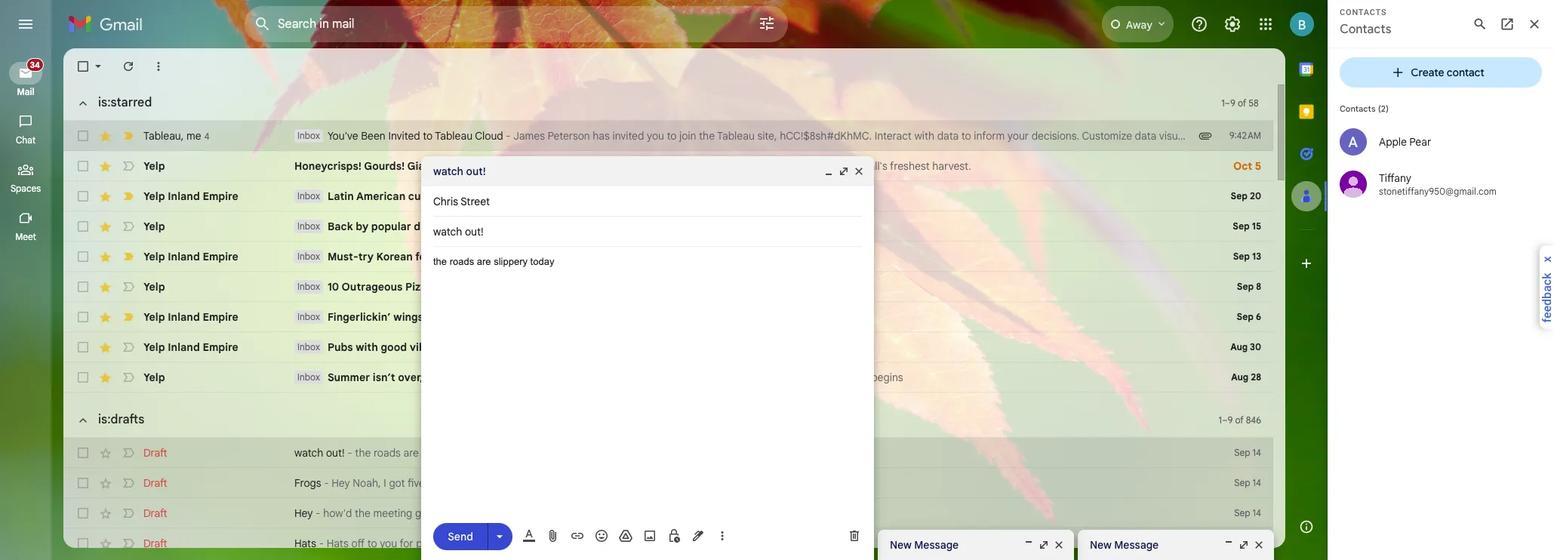 Task type: vqa. For each thing, say whether or not it's contained in the screenshot.
arrow
no



Task type: describe. For each thing, give the bounding box(es) containing it.
7 row from the top
[[63, 302, 1274, 332]]

aug for snag a booth and enjoy classic pub fare, brad ͏ ͏ ͏ ͏ ͏ ͏ ͏ ͏ ͏ ͏ ͏ ͏ ͏ ͏ ͏  ͏ ͏ ͏ ͏ ͏ ͏ ͏ ͏ ͏ ͏ ͏ ͏ ͏ ͏ ͏ ͏ ͏ ͏ ͏ ͏ ͏ ͏ ͏ ͏ ͏ ͏ ͏ ͏ ͏ ͏ ͏ ͏ ͏ ͏ ͏ ͏ ͏ ͏  ͏ ͏ ͏ ͏ ͏ ͏ ͏ ͏ ͏ ͏ ͏ ͏ ͏ ͏ ͏ ͏ ͏ ͏ ͏ ͏ ͏ ͏ ͏ ͏ ͏
[[1231, 341, 1248, 353]]

go-
[[599, 220, 617, 233]]

1 wings from the left
[[394, 310, 424, 324]]

discover for cuban
[[541, 190, 583, 203]]

1 vertical spatial meats,
[[598, 250, 630, 264]]

pop out image for rightmost "close" "icon"
[[1238, 539, 1250, 551]]

inbox you've been invited to tableau cloud - james peterson has invited you to join the tableau site, hcc!$8sh#dkhmc.  interact with data to inform your decisions. customize data visualizations  to answer your questions. share discoveries to put
[[297, 129, 1468, 143]]

some
[[565, 310, 591, 324]]

good
[[381, 341, 407, 354]]

cuban
[[585, 190, 617, 203]]

0 vertical spatial rancho
[[731, 159, 767, 173]]

oct
[[1234, 159, 1253, 173]]

aug for from parks to bbq, make the most of summer days in rancho cucamonga before  fall begins͏ ͏ ͏ ͏ ͏ ͏͏ ͏ ͏ ͏ ͏ ͏͏ ͏ ͏ ͏ ͏ ͏͏ ͏ ͏ ͏ ͏ ͏͏ ͏ ͏ ͏ ͏ ͏͏ ͏ ͏ ͏ ͏  ͏͏ ͏ ͏ ͏ ͏ ͏͏ ͏ ͏ ͏ ͏ ͏͏ ͏ ͏ ͏ ͏ ͏͏ ͏ ͏ ͏ ͏ ͏͏ ͏ ͏
[[1232, 371, 1249, 383]]

are inside row
[[404, 446, 419, 460]]

😎 image
[[579, 538, 592, 551]]

to right the off
[[367, 537, 377, 550]]

1 14 from the top
[[1253, 447, 1262, 458]]

to left inform
[[962, 129, 972, 143]]

american
[[356, 190, 406, 203]]

1 vertical spatial new
[[428, 476, 447, 490]]

chat heading
[[0, 134, 51, 146]]

fall͏
[[853, 220, 869, 233]]

2 horizontal spatial close image
[[1253, 539, 1265, 551]]

and left other
[[624, 310, 642, 324]]

honeycrisps!
[[294, 159, 362, 173]]

Search in mail text field
[[278, 17, 716, 32]]

meeting
[[373, 507, 413, 520]]

11 row from the top
[[63, 468, 1274, 498]]

😆 image
[[567, 538, 579, 551]]

34
[[30, 60, 40, 70]]

2 wings from the left
[[594, 310, 621, 324]]

off
[[351, 537, 365, 550]]

begins͏
[[871, 371, 904, 384]]

inbox 10 outrageous pizzas
[[297, 280, 441, 294]]

1 horizontal spatial most
[[814, 220, 838, 233]]

hour
[[481, 537, 503, 550]]

enjoy
[[621, 341, 647, 354]]

want to see what a pizza in a cone looks like? ͏ ͏ ͏ ͏ ͏ ͏ ͏ ͏ ͏ ͏͏ ͏ ͏ ͏ ͏  ͏͏ ͏ ͏ ͏ ͏ ͏ ͏ ͏ ͏ ͏ ͏͏ ͏ ͏ ͏ ͏ ͏ ͏ ͏ ͏ ͏ ͏͏ ͏ ͏ ͏ ͏ ͏ ͏ ͏ ͏ ͏ ͏͏ ͏ ͏ ͏ ͏ ͏  ͏ ͏ ͏ ͏ ͏ ͏ ͏ ͏ ͏ ͏ ͏ ͏ ͏ ͏ ͏ ͏ ͏ ͏ ͏ ͏ ͏ ͏͏ ͏ ͏
[[464, 280, 881, 294]]

5
[[1255, 159, 1262, 173]]

james
[[514, 129, 545, 143]]

in right spots
[[720, 159, 728, 173]]

1 i from the left
[[384, 476, 386, 490]]

meet heading
[[0, 231, 51, 243]]

8
[[1257, 281, 1262, 292]]

- right 'frogs'
[[324, 476, 329, 490]]

0 horizontal spatial tableau
[[143, 129, 181, 142]]

1 horizontal spatial tableau
[[435, 129, 473, 143]]

enjoy
[[535, 250, 561, 264]]

more send options image
[[492, 529, 507, 544]]

support image
[[1191, 15, 1209, 33]]

sep for eighth row from the bottom of the page
[[1237, 281, 1254, 292]]

days
[[685, 371, 707, 384]]

discover your new go-tos in rancho cucamonga that make the most of fall͏ ͏  ͏ ͏ ͏ ͏͏ ͏ ͏ ͏ ͏ ͏͏ ͏ ͏ ͏ ͏ ͏͏ ͏ ͏ ͏ ͏ ͏͏ ͏ ͏ ͏ ͏ ͏͏ ͏ ͏ ͏ ͏ ͏͏ ͏ ͏ ͏ ͏ ͏͏  ͏ ͏ ͏ ͏ ͏͏ ͏ ͏ ͏ ͏ ͏͏ ͏ ͏ ͏ ͏ ͏͏ ͏ ͏ ͏ ͏ ͏͏ ͏ ͏ ͏ ͏
[[509, 220, 1029, 233]]

hey - how'd the meeting go?
[[294, 507, 433, 520]]

mail heading
[[0, 86, 51, 98]]

meet
[[15, 231, 36, 242]]

slippery inside text field
[[494, 256, 528, 267]]

sep 14 for hats off to you for pulling that 2 hour presentation
[[1235, 538, 1262, 549]]

10
[[328, 280, 339, 294]]

want
[[464, 280, 488, 294]]

to left find
[[830, 159, 840, 173]]

go?
[[415, 507, 433, 520]]

5 yelp from the top
[[143, 280, 165, 294]]

oct 5
[[1234, 159, 1262, 173]]

- down how'd
[[319, 537, 324, 550]]

attach files image
[[546, 529, 561, 544]]

cuisine
[[408, 190, 445, 203]]

1 horizontal spatial make
[[767, 220, 792, 233]]

0 vertical spatial more
[[781, 190, 805, 203]]

2 hats from the left
[[327, 537, 349, 550]]

to right invited
[[423, 129, 433, 143]]

pizzas
[[406, 280, 438, 294]]

day
[[703, 310, 721, 324]]

the right join
[[699, 129, 715, 143]]

see
[[503, 280, 521, 294]]

pulling
[[416, 537, 448, 550]]

pop out image for middle "close" "icon"
[[1038, 539, 1050, 551]]

1 vertical spatial that
[[451, 537, 470, 550]]

2 summer from the left
[[642, 371, 682, 384]]

by
[[356, 220, 369, 233]]

order up some wings and other game day eats, brad ͏ ͏ ͏ ͏ ͏ ͏ ͏ ͏ ͏ ͏ ͏ ͏ ͏  ͏ ͏ ͏ ͏ ͏ ͏ ͏ ͏ ͏ ͏ ͏ ͏ ͏ ͏ ͏ ͏ ͏ ͏ ͏ ͏ ͏ ͏ ͏ ͏ ͏ ͏ ͏ ͏ ͏ ͏ ͏ ͏ ͏ ͏ ͏ ͏ ͏ ͏  ͏ ͏ ͏ ͏ ͏ ͏ ͏ ͏ ͏ ͏ ͏ ͏ ͏ ͏ ͏ ͏ ͏ ͏ ͏ ͏ ͏ ͏ ͏ ͏ ͏
[[519, 310, 978, 324]]

outrageous
[[342, 280, 403, 294]]

before
[[820, 371, 852, 384]]

vibes
[[410, 341, 438, 354]]

sep 14 for how'd the meeting go?
[[1235, 507, 1262, 519]]

do?
[[563, 476, 580, 490]]

58
[[1249, 97, 1259, 108]]

five
[[408, 476, 425, 490]]

to left join
[[667, 129, 677, 143]]

- right cloud
[[506, 129, 511, 143]]

watch out! - the roads are slippery today
[[294, 446, 490, 460]]

14 for hats off to you for pulling that 2 hour presentation
[[1253, 538, 1262, 549]]

parks
[[488, 371, 514, 384]]

popular
[[371, 220, 411, 233]]

message for minimize icon corresponding to pop out icon related to middle "close" "icon"
[[915, 538, 959, 552]]

9 row from the top
[[63, 362, 1274, 393]]

Search in mail search field
[[245, 6, 788, 42]]

bbq,
[[529, 371, 554, 384]]

- right out!
[[348, 446, 352, 460]]

interact
[[875, 129, 912, 143]]

outdoor
[[650, 159, 688, 173]]

in right days
[[710, 371, 718, 384]]

presentation
[[506, 537, 567, 550]]

- left "grab"
[[510, 159, 514, 173]]

in right "cuisine" in the left of the page
[[448, 190, 457, 203]]

13 row from the top
[[63, 529, 1274, 559]]

1 summer from the left
[[328, 371, 370, 384]]

8 row from the top
[[63, 332, 1274, 362]]

decisions.
[[1032, 129, 1080, 143]]

of down the "enjoy"
[[630, 371, 640, 384]]

of left fall͏
[[840, 220, 850, 233]]

0 vertical spatial brad
[[750, 310, 772, 324]]

2 horizontal spatial tableau
[[717, 129, 755, 143]]

inbox must-try korean food in inland empire - enjoy tender meats, crisp veggies, and more ͏ ͏ ͏ ͏ ͏ ͏ ͏ ͏ ͏ ͏ ͏ ͏ ͏ ͏ ͏ ͏  ͏ ͏ ͏ ͏ ͏ ͏ ͏ ͏ ͏ ͏ ͏ ͏ ͏ ͏ ͏ ͏ ͏ ͏ ͏ ͏ ͏ ͏ ͏ ͏ ͏ ͏ ͏ ͏ ͏ ͏ ͏ ͏ ͏ ͏ ͏ ͏ ͏ ͏  ͏ ͏ ͏ ͏ ͏ ͏ ͏ ͏ ͏ ͏ ͏ ͏ ͏ ͏ ͏ ͏ ͏ ͏ ͏ ͏ ͏ ͏ ͏ ͏ ͏
[[297, 250, 961, 264]]

site,
[[758, 129, 777, 143]]

1 sep 14 from the top
[[1235, 447, 1262, 458]]

7 yelp from the top
[[143, 341, 165, 354]]

send
[[448, 530, 473, 543]]

inbox for pubs with good vibes in inland empire
[[297, 341, 320, 353]]

noah,
[[353, 476, 381, 490]]

main menu image
[[17, 15, 35, 33]]

new for minimize icon corresponding to pop out icon related to middle "close" "icon"
[[890, 538, 912, 552]]

Subject field
[[433, 224, 862, 239]]

1 vertical spatial cucamonga
[[684, 220, 742, 233]]

more image
[[151, 59, 166, 74]]

1 vertical spatial rancho
[[645, 220, 682, 233]]

visualizations
[[1160, 129, 1223, 143]]

discard draft ‪(⌘⇧d)‬ image
[[847, 529, 862, 544]]

draft for hey - how'd the meeting go?
[[143, 507, 167, 520]]

booth
[[569, 341, 598, 354]]

1 yelp from the top
[[143, 159, 165, 173]]

new message for minimize icon corresponding to pop out icon related to middle "close" "icon"
[[890, 538, 959, 552]]

sep 13
[[1234, 251, 1262, 262]]

yelp inland empire for pubs
[[143, 341, 238, 354]]

and up discover your new go-tos in rancho cucamonga that make the most of fall͏ ͏  ͏ ͏ ͏ ͏͏ ͏ ͏ ͏ ͏ ͏͏ ͏ ͏ ͏ ͏ ͏͏ ͏ ͏ ͏ ͏ ͏͏ ͏ ͏ ͏ ͏ ͏͏ ͏ ͏ ͏ ͏ ͏͏ ͏ ͏ ͏ ͏ ͏͏  ͏ ͏ ͏ ͏ ͏͏ ͏ ͏ ͏ ͏ ͏͏ ͏ ͏ ͏ ͏ ͏͏ ͏ ͏ ͏ ͏ ͏͏ ͏ ͏ ͏ ͏
[[760, 190, 778, 203]]

yelp inland empire for fingerlickin'
[[143, 310, 238, 324]]

pub
[[685, 341, 703, 354]]

chat
[[16, 134, 35, 146]]

main content containing is:starred
[[63, 48, 1468, 560]]

looks
[[632, 280, 657, 294]]

is:starred button
[[68, 88, 158, 118]]

korean
[[376, 250, 413, 264]]

pop out image
[[838, 165, 850, 177]]

discoveries
[[1382, 129, 1437, 143]]

mail
[[17, 86, 34, 97]]

should
[[523, 476, 555, 490]]

your right "grab"
[[543, 159, 565, 173]]

inbox for must-try korean food in inland empire
[[297, 251, 320, 262]]

back
[[328, 220, 353, 233]]

discover for your
[[509, 220, 550, 233]]

spaces heading
[[0, 183, 51, 195]]

1 vertical spatial what
[[497, 476, 520, 490]]

6 row from the top
[[63, 272, 1274, 302]]

customize
[[1082, 129, 1133, 143]]

must-
[[328, 250, 358, 264]]

2 yelp from the top
[[143, 190, 165, 203]]

12 row from the top
[[63, 498, 1274, 529]]

gourds!
[[364, 159, 405, 173]]

sep 15
[[1233, 220, 1262, 232]]

over,
[[398, 371, 423, 384]]

more options image
[[718, 529, 727, 544]]

9:42 am
[[1230, 130, 1262, 141]]

tableau , me 4
[[143, 129, 210, 142]]

4 yelp from the top
[[143, 250, 165, 264]]

message for minimize icon related to rightmost "close" "icon" pop out icon
[[1115, 538, 1159, 552]]

20
[[1250, 190, 1262, 202]]

to left see in the left of the page
[[491, 280, 501, 294]]

2 horizontal spatial a
[[597, 280, 602, 294]]

9 for is:starred
[[1231, 97, 1236, 108]]

0 vertical spatial that
[[745, 220, 764, 233]]

6 yelp from the top
[[143, 310, 165, 324]]

aug 30
[[1231, 341, 1262, 353]]

6
[[1256, 311, 1262, 322]]

yelp inland empire for latin
[[143, 190, 238, 203]]

questions.
[[1300, 129, 1349, 143]]

harvest.͏
[[933, 159, 972, 173]]

snag
[[533, 341, 558, 354]]

1 horizontal spatial a
[[560, 341, 566, 354]]

3 yelp from the top
[[143, 220, 165, 233]]

34 link
[[9, 58, 44, 85]]

search in mail image
[[249, 11, 276, 38]]

has attachment image
[[1198, 128, 1213, 143]]



Task type: locate. For each thing, give the bounding box(es) containing it.
fall!
[[462, 220, 483, 233]]

hcc!$8sh#dkhmc.
[[780, 129, 872, 143]]

1 left 846
[[1219, 414, 1222, 425]]

the right how'd
[[355, 507, 371, 520]]

0 vertical spatial are
[[477, 256, 491, 267]]

invited
[[613, 129, 644, 143]]

main content
[[63, 48, 1468, 560]]

inbox latin american cuisine in inland empire
[[297, 190, 531, 203]]

summer
[[328, 371, 370, 384], [642, 371, 682, 384]]

navigation containing mail
[[0, 48, 53, 560]]

4 yelp inland empire from the top
[[143, 341, 238, 354]]

share
[[1352, 129, 1380, 143]]

cone
[[605, 280, 629, 294]]

2 new from the left
[[1090, 538, 1112, 552]]

0 horizontal spatial what
[[497, 476, 520, 490]]

rancho down sandwiches,
[[645, 220, 682, 233]]

1 horizontal spatial with
[[915, 129, 935, 143]]

fare,
[[706, 341, 728, 354]]

1 horizontal spatial what
[[523, 280, 547, 294]]

a left 'pizza'
[[549, 280, 555, 294]]

that left 2 on the left bottom of page
[[451, 537, 470, 550]]

your right answer
[[1276, 129, 1297, 143]]

brad right eats, on the left bottom of page
[[750, 310, 772, 324]]

today left tender
[[531, 256, 555, 267]]

15
[[1252, 220, 1262, 232]]

navigation
[[0, 48, 53, 560]]

invited
[[388, 129, 420, 143]]

that down discover cuban sandwiches, brazilian meats, and more ͏ ͏ ͏ ͏ ͏ ͏ ͏ ͏ ͏ ͏ ͏  ͏ ͏ ͏ ͏ ͏ ͏ ͏ ͏ ͏ ͏ ͏ ͏ ͏ ͏ ͏ ͏ ͏ ͏ ͏ ͏ ͏ ͏ ͏ ͏ ͏ ͏ ͏ ͏ ͏ ͏ ͏ ͏ ͏ ͏ ͏ ͏ ͏ ͏  ͏ ͏ ͏ ͏ ͏ ͏ ͏ ͏ ͏ ͏ ͏ ͏ ͏ ͏ ͏ ͏ ͏ ͏ ͏ ͏ ͏ ͏ ͏ ͏ ͏
[[745, 220, 764, 233]]

sep for 12th row
[[1235, 507, 1251, 519]]

cucamonga down brazilian
[[684, 220, 742, 233]]

wings right some
[[594, 310, 621, 324]]

1 horizontal spatial slippery
[[494, 256, 528, 267]]

1 vertical spatial more
[[723, 250, 747, 264]]

1 horizontal spatial new message
[[1090, 538, 1159, 552]]

– left 846
[[1222, 414, 1228, 425]]

pubs
[[328, 341, 353, 354]]

1 vertical spatial slippery
[[422, 446, 460, 460]]

what right see in the left of the page
[[523, 280, 547, 294]]

1 vertical spatial 9
[[1228, 414, 1233, 425]]

brad
[[750, 310, 772, 324], [730, 341, 753, 354], [426, 371, 450, 384]]

most down the "enjoy"
[[603, 371, 627, 384]]

0 horizontal spatial that
[[451, 537, 470, 550]]

1 message from the left
[[915, 538, 959, 552]]

you right invited
[[647, 129, 664, 143]]

are up want
[[477, 256, 491, 267]]

inbox left must-
[[297, 251, 320, 262]]

None checkbox
[[76, 159, 91, 174], [76, 219, 91, 234], [76, 249, 91, 264], [76, 310, 91, 325], [76, 340, 91, 355], [76, 476, 91, 491], [76, 536, 91, 551], [76, 159, 91, 174], [76, 219, 91, 234], [76, 249, 91, 264], [76, 310, 91, 325], [76, 340, 91, 355], [76, 476, 91, 491], [76, 536, 91, 551]]

0 horizontal spatial make
[[556, 371, 582, 384]]

make right bbq,
[[556, 371, 582, 384]]

1 horizontal spatial new
[[1090, 538, 1112, 552]]

1 horizontal spatial new
[[577, 220, 597, 233]]

settings image
[[1224, 15, 1242, 33]]

tab list
[[1286, 48, 1328, 506]]

0 vertical spatial slippery
[[494, 256, 528, 267]]

sep 14
[[1235, 447, 1262, 458], [1235, 477, 1262, 489], [1235, 507, 1262, 519], [1235, 538, 1262, 549]]

the right out!
[[355, 446, 371, 460]]

1 vertical spatial discover
[[541, 190, 583, 203]]

0 horizontal spatial new
[[890, 538, 912, 552]]

more down - grab your flannel. discover outdoor spots in rancho cucamonga to find  fall's freshest harvest.͏ ͏ ͏ ͏ ͏ ͏͏ ͏ ͏ ͏ ͏ ͏͏ ͏ ͏ ͏ ͏ ͏͏ ͏ ͏ ͏ ͏ ͏͏ ͏ ͏ ͏  ͏ ͏͏ ͏ ͏ ͏ ͏ ͏͏ ͏ ͏ ͏ ͏ ͏͏ ͏ ͏ ͏ ͏ ͏͏ ͏ ͏ ͏ ͏ ͏͏ ͏
[[781, 190, 805, 203]]

draft for watch out! - the roads are slippery today
[[143, 446, 167, 460]]

sep for 11th row from the bottom
[[1231, 190, 1248, 202]]

1 horizontal spatial hats
[[327, 537, 349, 550]]

0 vertical spatial meats,
[[725, 190, 757, 203]]

inbox left latin
[[297, 190, 320, 202]]

inbox inside inbox 10 outrageous pizzas
[[297, 281, 320, 292]]

0 vertical spatial discover
[[605, 159, 647, 173]]

0 horizontal spatial wings
[[394, 310, 424, 324]]

4 draft from the top
[[143, 537, 167, 550]]

pizza
[[558, 280, 583, 294]]

1 vertical spatial most
[[603, 371, 627, 384]]

1 vertical spatial aug
[[1232, 371, 1249, 383]]

yelp inland empire for must-
[[143, 250, 238, 264]]

grab
[[517, 159, 541, 173]]

inbox for you've been invited to tableau cloud
[[297, 130, 320, 141]]

giant
[[407, 159, 435, 173]]

inland
[[168, 190, 200, 203], [460, 190, 492, 203], [168, 250, 200, 264], [454, 250, 486, 264], [168, 310, 200, 324], [438, 310, 470, 324], [168, 341, 200, 354], [452, 341, 485, 354]]

0 vertical spatial roads
[[450, 256, 474, 267]]

inbox inside 'inbox back by popular demand: fall!'
[[297, 220, 320, 232]]

honeycrisps! gourds! giant pumpkins!
[[294, 159, 494, 173]]

minimize image
[[823, 165, 835, 177], [1023, 539, 1035, 551], [1223, 539, 1235, 551]]

insert emoji ‪(⌘⇧2)‬ image
[[594, 529, 609, 544]]

1 vertical spatial roads
[[374, 446, 401, 460]]

new right five
[[428, 476, 447, 490]]

1 vertical spatial hey
[[294, 507, 313, 520]]

2 message from the left
[[1115, 538, 1159, 552]]

sep for 11th row from the top of the page
[[1235, 477, 1251, 489]]

the roads are slippery today
[[433, 256, 555, 267]]

1 horizontal spatial more
[[781, 190, 805, 203]]

8 inbox from the top
[[297, 371, 320, 383]]

14 for how'd the meeting go?
[[1253, 507, 1262, 519]]

None checkbox
[[76, 59, 91, 74], [76, 128, 91, 143], [76, 189, 91, 204], [76, 279, 91, 294], [76, 370, 91, 385], [76, 445, 91, 461], [76, 506, 91, 521], [76, 59, 91, 74], [76, 128, 91, 143], [76, 189, 91, 204], [76, 279, 91, 294], [76, 370, 91, 385], [76, 445, 91, 461], [76, 506, 91, 521]]

of left 846
[[1236, 414, 1244, 425]]

to
[[423, 129, 433, 143], [667, 129, 677, 143], [962, 129, 972, 143], [1226, 129, 1236, 143], [1439, 129, 1449, 143], [830, 159, 840, 173], [491, 280, 501, 294], [517, 371, 527, 384], [367, 537, 377, 550]]

1 vertical spatial are
[[404, 446, 419, 460]]

to left answer
[[1226, 129, 1236, 143]]

1 for is:drafts
[[1219, 414, 1222, 425]]

insert files using drive image
[[618, 529, 633, 544]]

1 horizontal spatial close image
[[1053, 539, 1065, 551]]

brad right over,
[[426, 371, 450, 384]]

1 vertical spatial brad
[[730, 341, 753, 354]]

1 new message from the left
[[890, 538, 959, 552]]

1 data from the left
[[938, 129, 959, 143]]

0 horizontal spatial data
[[938, 129, 959, 143]]

0 horizontal spatial message
[[915, 538, 959, 552]]

͏
[[972, 159, 974, 173], [974, 159, 977, 173], [977, 159, 980, 173], [980, 159, 982, 173], [985, 159, 988, 173], [988, 159, 991, 173], [991, 159, 993, 173], [993, 159, 996, 173], [999, 159, 1001, 173], [1001, 159, 1004, 173], [1004, 159, 1007, 173], [1007, 159, 1009, 173], [1012, 159, 1015, 173], [1015, 159, 1018, 173], [1018, 159, 1020, 173], [1020, 159, 1023, 173], [1026, 159, 1028, 173], [1028, 159, 1031, 173], [1031, 159, 1034, 173], [1034, 159, 1037, 173], [1039, 159, 1042, 173], [1042, 159, 1045, 173], [1045, 159, 1047, 173], [1047, 159, 1050, 173], [1053, 159, 1055, 173], [1055, 159, 1058, 173], [1058, 159, 1061, 173], [1061, 159, 1064, 173], [1066, 159, 1069, 173], [1069, 159, 1072, 173], [1072, 159, 1074, 173], [1074, 159, 1077, 173], [1080, 159, 1083, 173], [1083, 159, 1085, 173], [1085, 159, 1088, 173], [1088, 159, 1091, 173], [1093, 159, 1096, 173], [805, 190, 808, 203], [808, 190, 811, 203], [811, 190, 814, 203], [813, 190, 816, 203], [816, 190, 819, 203], [819, 190, 822, 203], [822, 190, 824, 203], [824, 190, 827, 203], [827, 190, 830, 203], [830, 190, 832, 203], [832, 190, 835, 203], [835, 190, 838, 203], [838, 190, 841, 203], [841, 190, 843, 203], [843, 190, 846, 203], [846, 190, 849, 203], [849, 190, 851, 203], [851, 190, 854, 203], [854, 190, 857, 203], [857, 190, 860, 203], [859, 190, 862, 203], [862, 190, 865, 203], [865, 190, 868, 203], [868, 190, 870, 203], [870, 190, 873, 203], [873, 190, 876, 203], [876, 190, 878, 203], [878, 190, 881, 203], [881, 190, 884, 203], [884, 190, 887, 203], [887, 190, 889, 203], [889, 190, 892, 203], [892, 190, 895, 203], [895, 190, 897, 203], [897, 190, 900, 203], [900, 190, 903, 203], [903, 190, 906, 203], [906, 190, 908, 203], [908, 190, 911, 203], [911, 190, 914, 203], [914, 190, 916, 203], [916, 190, 919, 203], [919, 190, 922, 203], [922, 190, 924, 203], [924, 190, 927, 203], [927, 190, 930, 203], [930, 190, 933, 203], [933, 190, 935, 203], [935, 190, 938, 203], [938, 190, 941, 203], [941, 190, 943, 203], [943, 190, 946, 203], [946, 190, 949, 203], [949, 190, 952, 203], [952, 190, 954, 203], [954, 190, 957, 203], [957, 190, 960, 203], [960, 190, 962, 203], [962, 190, 965, 203], [965, 190, 968, 203], [968, 190, 970, 203], [970, 190, 973, 203], [973, 190, 976, 203], [976, 190, 979, 203], [979, 190, 981, 203], [981, 190, 984, 203], [984, 190, 987, 203], [987, 190, 989, 203], [989, 190, 992, 203], [992, 190, 995, 203], [995, 190, 998, 203], [998, 190, 1000, 203], [1000, 190, 1003, 203], [1003, 190, 1006, 203], [869, 220, 872, 233], [872, 220, 875, 233], [875, 220, 878, 233], [877, 220, 880, 233], [883, 220, 886, 233], [886, 220, 888, 233], [888, 220, 891, 233], [891, 220, 894, 233], [896, 220, 899, 233], [899, 220, 902, 233], [902, 220, 905, 233], [905, 220, 907, 233], [910, 220, 913, 233], [913, 220, 915, 233], [915, 220, 918, 233], [918, 220, 921, 233], [924, 220, 926, 233], [926, 220, 929, 233], [929, 220, 932, 233], [932, 220, 934, 233], [937, 220, 940, 233], [940, 220, 942, 233], [942, 220, 945, 233], [945, 220, 948, 233], [951, 220, 953, 233], [953, 220, 956, 233], [956, 220, 959, 233], [959, 220, 961, 233], [964, 220, 967, 233], [967, 220, 970, 233], [970, 220, 972, 233], [972, 220, 975, 233], [978, 220, 980, 233], [980, 220, 983, 233], [983, 220, 986, 233], [986, 220, 988, 233], [991, 220, 994, 233], [994, 220, 997, 233], [997, 220, 999, 233], [999, 220, 1002, 233], [1005, 220, 1007, 233], [1007, 220, 1010, 233], [1010, 220, 1013, 233], [1013, 220, 1016, 233], [1018, 220, 1021, 233], [1021, 220, 1024, 233], [1024, 220, 1026, 233], [1026, 220, 1029, 233], [747, 250, 750, 264], [750, 250, 753, 264], [753, 250, 755, 264], [755, 250, 758, 264], [758, 250, 761, 264], [761, 250, 764, 264], [763, 250, 766, 264], [766, 250, 769, 264], [769, 250, 772, 264], [772, 250, 774, 264], [774, 250, 777, 264], [777, 250, 780, 264], [780, 250, 782, 264], [782, 250, 785, 264], [785, 250, 788, 264], [788, 250, 791, 264], [791, 250, 793, 264], [793, 250, 796, 264], [796, 250, 799, 264], [799, 250, 801, 264], [801, 250, 804, 264], [804, 250, 807, 264], [807, 250, 810, 264], [809, 250, 812, 264], [812, 250, 815, 264], [815, 250, 818, 264], [818, 250, 820, 264], [820, 250, 823, 264], [823, 250, 826, 264], [826, 250, 828, 264], [828, 250, 831, 264], [831, 250, 834, 264], [834, 250, 837, 264], [837, 250, 839, 264], [839, 250, 842, 264], [842, 250, 845, 264], [845, 250, 847, 264], [847, 250, 850, 264], [850, 250, 853, 264], [853, 250, 856, 264], [855, 250, 858, 264], [858, 250, 861, 264], [861, 250, 864, 264], [864, 250, 866, 264], [866, 250, 869, 264], [869, 250, 872, 264], [872, 250, 874, 264], [874, 250, 877, 264], [877, 250, 880, 264], [880, 250, 883, 264], [883, 250, 885, 264], [885, 250, 888, 264], [888, 250, 891, 264], [891, 250, 893, 264], [893, 250, 896, 264], [896, 250, 899, 264], [899, 250, 902, 264], [902, 250, 904, 264], [904, 250, 907, 264], [907, 250, 910, 264], [910, 250, 912, 264], [912, 250, 915, 264], [915, 250, 918, 264], [918, 250, 920, 264], [920, 250, 923, 264], [923, 250, 926, 264], [926, 250, 929, 264], [929, 250, 931, 264], [931, 250, 934, 264], [934, 250, 937, 264], [937, 250, 939, 264], [939, 250, 942, 264], [942, 250, 945, 264], [945, 250, 948, 264], [948, 250, 950, 264], [950, 250, 953, 264], [953, 250, 956, 264], [956, 250, 958, 264], [958, 250, 961, 264], [681, 280, 683, 294], [683, 280, 686, 294], [686, 280, 689, 294], [689, 280, 692, 294], [692, 280, 694, 294], [694, 280, 697, 294], [697, 280, 700, 294], [700, 280, 702, 294], [702, 280, 705, 294], [708, 280, 711, 294], [711, 280, 713, 294], [713, 280, 716, 294], [716, 280, 719, 294], [721, 280, 724, 294], [724, 280, 727, 294], [727, 280, 729, 294], [729, 280, 732, 294], [732, 280, 735, 294], [735, 280, 738, 294], [738, 280, 740, 294], [740, 280, 743, 294], [743, 280, 746, 294], [748, 280, 751, 294], [751, 280, 754, 294], [754, 280, 757, 294], [757, 280, 759, 294], [759, 280, 762, 294], [762, 280, 765, 294], [765, 280, 767, 294], [767, 280, 770, 294], [770, 280, 773, 294], [775, 280, 778, 294], [778, 280, 781, 294], [781, 280, 784, 294], [784, 280, 786, 294], [786, 280, 789, 294], [789, 280, 792, 294], [792, 280, 794, 294], [794, 280, 797, 294], [797, 280, 800, 294], [803, 280, 805, 294], [805, 280, 808, 294], [808, 280, 811, 294], [811, 280, 813, 294], [813, 280, 816, 294], [816, 280, 819, 294], [819, 280, 822, 294], [821, 280, 824, 294], [824, 280, 827, 294], [827, 280, 830, 294], [830, 280, 832, 294], [832, 280, 835, 294], [835, 280, 838, 294], [838, 280, 840, 294], [840, 280, 843, 294], [843, 280, 846, 294], [846, 280, 849, 294], [849, 280, 851, 294], [851, 280, 854, 294], [854, 280, 857, 294], [857, 280, 859, 294], [859, 280, 862, 294], [862, 280, 865, 294], [865, 280, 868, 294], [867, 280, 870, 294], [870, 280, 873, 294], [876, 280, 878, 294], [878, 280, 881, 294], [772, 310, 775, 324], [775, 310, 778, 324], [778, 310, 780, 324], [780, 310, 783, 324], [783, 310, 786, 324], [786, 310, 789, 324], [789, 310, 791, 324], [791, 310, 794, 324], [794, 310, 797, 324], [797, 310, 799, 324], [799, 310, 802, 324], [802, 310, 805, 324], [805, 310, 807, 324], [807, 310, 810, 324], [810, 310, 813, 324], [813, 310, 816, 324], [816, 310, 818, 324], [818, 310, 821, 324], [821, 310, 824, 324], [824, 310, 826, 324], [826, 310, 829, 324], [829, 310, 832, 324], [832, 310, 835, 324], [835, 310, 837, 324], [837, 310, 840, 324], [840, 310, 843, 324], [843, 310, 845, 324], [845, 310, 848, 324], [848, 310, 851, 324], [851, 310, 853, 324], [853, 310, 856, 324], [856, 310, 859, 324], [859, 310, 862, 324], [862, 310, 864, 324], [864, 310, 867, 324], [867, 310, 870, 324], [870, 310, 872, 324], [872, 310, 875, 324], [875, 310, 878, 324], [878, 310, 881, 324], [881, 310, 883, 324], [883, 310, 886, 324], [886, 310, 889, 324], [889, 310, 891, 324], [891, 310, 894, 324], [894, 310, 897, 324], [897, 310, 899, 324], [899, 310, 902, 324], [902, 310, 905, 324], [905, 310, 908, 324], [908, 310, 910, 324], [910, 310, 913, 324], [913, 310, 916, 324], [916, 310, 918, 324], [918, 310, 921, 324], [921, 310, 924, 324], [924, 310, 927, 324], [927, 310, 929, 324], [929, 310, 932, 324], [932, 310, 935, 324], [935, 310, 937, 324], [937, 310, 940, 324], [940, 310, 943, 324], [943, 310, 945, 324], [945, 310, 948, 324], [948, 310, 951, 324], [951, 310, 954, 324], [954, 310, 956, 324], [956, 310, 959, 324], [959, 310, 962, 324], [962, 310, 964, 324], [964, 310, 967, 324], [967, 310, 970, 324], [970, 310, 973, 324], [973, 310, 975, 324], [975, 310, 978, 324], [753, 341, 756, 354], [756, 341, 758, 354], [758, 341, 761, 354], [761, 341, 764, 354], [764, 341, 767, 354], [767, 341, 769, 354], [769, 341, 772, 354], [772, 341, 775, 354], [775, 341, 777, 354], [777, 341, 780, 354], [780, 341, 783, 354], [783, 341, 785, 354], [785, 341, 788, 354], [788, 341, 791, 354], [791, 341, 794, 354], [794, 341, 796, 354], [796, 341, 799, 354], [799, 341, 802, 354], [802, 341, 804, 354], [804, 341, 807, 354], [807, 341, 810, 354], [810, 341, 813, 354], [813, 341, 815, 354], [815, 341, 818, 354], [818, 341, 821, 354], [821, 341, 823, 354], [823, 341, 826, 354], [826, 341, 829, 354], [829, 341, 831, 354], [831, 341, 834, 354], [834, 341, 837, 354], [837, 341, 840, 354], [840, 341, 842, 354], [842, 341, 845, 354], [845, 341, 848, 354], [848, 341, 850, 354], [850, 341, 853, 354], [853, 341, 856, 354], [856, 341, 859, 354], [859, 341, 861, 354], [861, 341, 864, 354], [864, 341, 867, 354], [867, 341, 869, 354], [869, 341, 872, 354], [872, 341, 875, 354], [875, 341, 877, 354], [877, 341, 880, 354], [880, 341, 883, 354], [883, 341, 886, 354], [886, 341, 888, 354], [888, 341, 891, 354], [891, 341, 894, 354], [894, 341, 896, 354], [896, 341, 899, 354], [899, 341, 902, 354], [902, 341, 905, 354], [905, 341, 907, 354], [907, 341, 910, 354], [910, 341, 913, 354], [913, 341, 915, 354], [915, 341, 918, 354], [918, 341, 921, 354], [921, 341, 923, 354], [923, 341, 926, 354], [926, 341, 929, 354], [929, 341, 932, 354], [932, 341, 934, 354], [934, 341, 937, 354], [937, 341, 940, 354], [940, 341, 942, 354], [942, 341, 945, 354], [945, 341, 948, 354], [948, 341, 951, 354], [951, 341, 953, 354], [953, 341, 956, 354], [956, 341, 959, 354], [959, 341, 961, 354], [961, 341, 964, 354], [904, 371, 906, 384], [906, 371, 909, 384], [909, 371, 912, 384], [912, 371, 914, 384], [917, 371, 920, 384], [920, 371, 922, 384], [922, 371, 925, 384], [925, 371, 928, 384], [931, 371, 933, 384], [933, 371, 936, 384], [936, 371, 939, 384], [939, 371, 941, 384], [944, 371, 947, 384], [947, 371, 950, 384], [950, 371, 952, 384], [952, 371, 955, 384], [958, 371, 960, 384], [960, 371, 963, 384], [963, 371, 966, 384], [966, 371, 969, 384], [971, 371, 974, 384], [974, 371, 977, 384], [977, 371, 979, 384], [979, 371, 982, 384], [985, 371, 987, 384], [987, 371, 990, 384], [990, 371, 993, 384], [993, 371, 996, 384], [998, 371, 1001, 384], [1001, 371, 1004, 384], [1004, 371, 1006, 384], [1006, 371, 1009, 384], [1012, 371, 1015, 384], [1014, 371, 1017, 384], [1017, 371, 1020, 384], [1020, 371, 1023, 384], [1025, 371, 1028, 384], [1028, 371, 1031, 384], [1031, 371, 1033, 384], [1033, 371, 1036, 384], [1039, 371, 1042, 384], [1042, 371, 1044, 384]]

like?
[[659, 280, 681, 294]]

2 draft from the top
[[143, 476, 167, 490]]

0 vertical spatial today
[[531, 256, 555, 267]]

10 row from the top
[[63, 438, 1274, 468]]

1 horizontal spatial you
[[647, 129, 664, 143]]

up
[[550, 310, 562, 324]]

9 left 58
[[1231, 97, 1236, 108]]

to left bbq,
[[517, 371, 527, 384]]

0 horizontal spatial meats,
[[598, 250, 630, 264]]

tender
[[563, 250, 595, 264]]

1 left 58
[[1222, 97, 1225, 108]]

how'd
[[323, 507, 352, 520]]

3 sep 14 from the top
[[1235, 507, 1262, 519]]

aug left 30
[[1231, 341, 1248, 353]]

2 pop out image from the left
[[1238, 539, 1250, 551]]

0 horizontal spatial are
[[404, 446, 419, 460]]

0 vertical spatial new
[[577, 220, 597, 233]]

0 horizontal spatial you
[[380, 537, 397, 550]]

summer down classic
[[642, 371, 682, 384]]

0 horizontal spatial roads
[[374, 446, 401, 460]]

inbox left back
[[297, 220, 320, 232]]

0 horizontal spatial a
[[549, 280, 555, 294]]

1 horizontal spatial message
[[1115, 538, 1159, 552]]

4 row from the top
[[63, 211, 1274, 242]]

1 horizontal spatial summer
[[642, 371, 682, 384]]

your up tender
[[553, 220, 574, 233]]

8 yelp from the top
[[143, 371, 165, 384]]

with right pubs
[[356, 341, 378, 354]]

sep 20
[[1231, 190, 1262, 202]]

roads up got
[[374, 446, 401, 460]]

tos
[[617, 220, 632, 233]]

your right inform
[[1008, 129, 1029, 143]]

- left how'd
[[316, 507, 321, 520]]

refresh image
[[121, 59, 136, 74]]

tableau left me
[[143, 129, 181, 142]]

meats,
[[725, 190, 757, 203], [598, 250, 630, 264]]

4 inbox from the top
[[297, 251, 320, 262]]

frogs - hey noah, i got five new frog pets what should i do?
[[294, 476, 580, 490]]

inbox inside inbox must-try korean food in inland empire - enjoy tender meats, crisp veggies, and more ͏ ͏ ͏ ͏ ͏ ͏ ͏ ͏ ͏ ͏ ͏ ͏ ͏ ͏ ͏ ͏  ͏ ͏ ͏ ͏ ͏ ͏ ͏ ͏ ͏ ͏ ͏ ͏ ͏ ͏ ͏ ͏ ͏ ͏ ͏ ͏ ͏ ͏ ͏ ͏ ͏ ͏ ͏ ͏ ͏ ͏ ͏ ͏ ͏ ͏ ͏ ͏ ͏ ͏  ͏ ͏ ͏ ͏ ͏ ͏ ͏ ͏ ͏ ͏ ͏ ͏ ͏ ͏ ͏ ͏ ͏ ͏ ͏ ͏ ͏ ͏ ͏ ͏ ͏
[[297, 251, 320, 262]]

7 inbox from the top
[[297, 341, 320, 353]]

0 horizontal spatial i
[[384, 476, 386, 490]]

sep for 13th row from the top of the page
[[1235, 538, 1251, 549]]

crisp
[[633, 250, 657, 264]]

new for minimize icon related to rightmost "close" "icon" pop out icon
[[1090, 538, 1112, 552]]

2 vertical spatial discover
[[509, 220, 550, 233]]

are inside text field
[[477, 256, 491, 267]]

0 horizontal spatial more
[[723, 250, 747, 264]]

2 inbox from the top
[[297, 190, 320, 202]]

2 yelp inland empire from the top
[[143, 250, 238, 264]]

1 vertical spatial today
[[463, 446, 490, 460]]

meats, right brazilian
[[725, 190, 757, 203]]

minimize image for pop out icon related to middle "close" "icon"
[[1023, 539, 1035, 551]]

1 vertical spatial 1
[[1219, 414, 1222, 425]]

1 horizontal spatial pop out image
[[1238, 539, 1250, 551]]

0 vertical spatial you
[[647, 129, 664, 143]]

1 for is:starred
[[1222, 97, 1225, 108]]

roads inside row
[[374, 446, 401, 460]]

data right customize at the top right of page
[[1135, 129, 1157, 143]]

1 inbox from the top
[[297, 130, 320, 141]]

4
[[204, 130, 210, 142]]

new message for minimize icon related to rightmost "close" "icon" pop out icon
[[1090, 538, 1159, 552]]

empire
[[203, 190, 238, 203], [495, 190, 531, 203], [203, 250, 238, 264], [489, 250, 525, 264], [203, 310, 238, 324], [473, 310, 509, 324], [203, 341, 238, 354], [487, 341, 523, 354]]

send dialog
[[421, 156, 874, 560]]

for
[[400, 537, 414, 550]]

roads inside text field
[[450, 256, 474, 267]]

2 14 from the top
[[1253, 477, 1262, 489]]

hats
[[294, 537, 316, 550], [327, 537, 349, 550]]

hey down 'frogs'
[[294, 507, 313, 520]]

insert link ‪(⌘k)‬ image
[[570, 529, 585, 544]]

28
[[1251, 371, 1262, 383]]

brad right fare,
[[730, 341, 753, 354]]

30
[[1250, 341, 1262, 353]]

4 14 from the top
[[1253, 538, 1262, 549]]

sep for 7th row from the bottom of the page
[[1237, 311, 1254, 322]]

you've
[[328, 129, 358, 143]]

0 vertical spatial –
[[1225, 97, 1231, 108]]

more down discover your new go-tos in rancho cucamonga that make the most of fall͏ ͏  ͏ ͏ ͏ ͏͏ ͏ ͏ ͏ ͏ ͏͏ ͏ ͏ ͏ ͏ ͏͏ ͏ ͏ ͏ ͏ ͏͏ ͏ ͏ ͏ ͏ ͏͏ ͏ ͏ ͏ ͏ ͏͏ ͏ ͏ ͏ ͏ ͏͏  ͏ ͏ ͏ ͏ ͏͏ ͏ ͏ ͏ ͏ ͏͏ ͏ ͏ ͏ ͏ ͏͏ ͏ ͏ ͏ ͏ ͏͏ ͏ ͏ ͏ ͏
[[723, 250, 747, 264]]

of left 58
[[1238, 97, 1247, 108]]

put
[[1452, 129, 1468, 143]]

demand:
[[414, 220, 459, 233]]

– for is:starred
[[1225, 97, 1231, 108]]

1 vertical spatial make
[[556, 371, 582, 384]]

2 vertical spatial brad
[[426, 371, 450, 384]]

i left got
[[384, 476, 386, 490]]

make
[[767, 220, 792, 233], [556, 371, 582, 384]]

yelp inland empire
[[143, 190, 238, 203], [143, 250, 238, 264], [143, 310, 238, 324], [143, 341, 238, 354]]

toggle confidential mode image
[[667, 529, 682, 544]]

0 vertical spatial make
[[767, 220, 792, 233]]

0 vertical spatial aug
[[1231, 341, 1248, 353]]

new
[[577, 220, 597, 233], [428, 476, 447, 490]]

discover up enjoy
[[509, 220, 550, 233]]

0 horizontal spatial most
[[603, 371, 627, 384]]

insert photo image
[[643, 529, 658, 544]]

pumpkins!
[[438, 159, 491, 173]]

2 sep 14 from the top
[[1235, 477, 1262, 489]]

inbox inside inbox you've been invited to tableau cloud - james peterson has invited you to join the tableau site, hcc!$8sh#dkhmc.  interact with data to inform your decisions. customize data visualizations  to answer your questions. share discoveries to put
[[297, 130, 320, 141]]

summer down pubs
[[328, 371, 370, 384]]

minimize image for pop out image
[[823, 165, 835, 177]]

1 horizontal spatial i
[[557, 476, 560, 490]]

minimize image for rightmost "close" "icon" pop out icon
[[1223, 539, 1235, 551]]

0 vertical spatial most
[[814, 220, 838, 233]]

2 row from the top
[[63, 151, 1274, 181]]

discover down invited
[[605, 159, 647, 173]]

inbox left pubs
[[297, 341, 320, 353]]

9
[[1231, 97, 1236, 108], [1228, 414, 1233, 425]]

inbox left you've
[[297, 130, 320, 141]]

inbox summer isn't over, brad
[[297, 371, 450, 384]]

in up vibes
[[426, 310, 436, 324]]

inbox left fingerlickin'
[[297, 311, 320, 322]]

1 pop out image from the left
[[1038, 539, 1050, 551]]

advanced search options image
[[752, 8, 782, 39]]

2 i from the left
[[557, 476, 560, 490]]

- left enjoy
[[527, 250, 532, 264]]

a left cone on the left
[[597, 280, 602, 294]]

most left fall͏
[[814, 220, 838, 233]]

0 horizontal spatial slippery
[[422, 446, 460, 460]]

2 horizontal spatial minimize image
[[1223, 539, 1235, 551]]

snag a booth and enjoy classic pub fare, brad ͏ ͏ ͏ ͏ ͏ ͏ ͏ ͏ ͏ ͏ ͏ ͏ ͏ ͏ ͏  ͏ ͏ ͏ ͏ ͏ ͏ ͏ ͏ ͏ ͏ ͏ ͏ ͏ ͏ ͏ ͏ ͏ ͏ ͏ ͏ ͏ ͏ ͏ ͏ ͏ ͏ ͏ ͏ ͏ ͏ ͏ ͏ ͏ ͏ ͏ ͏ ͏ ͏  ͏ ͏ ͏ ͏ ͏ ͏ ͏ ͏ ͏ ͏ ͏ ͏ ͏ ͏ ͏ ͏ ͏ ͏ ͏ ͏ ͏ ͏ ͏ ͏ ͏
[[533, 341, 964, 354]]

0 vertical spatial hey
[[332, 476, 350, 490]]

the down booth
[[585, 371, 601, 384]]

1 vertical spatial you
[[380, 537, 397, 550]]

meats, up cone on the left
[[598, 250, 630, 264]]

tableau
[[143, 129, 181, 142], [435, 129, 473, 143], [717, 129, 755, 143]]

2 data from the left
[[1135, 129, 1157, 143]]

yelp
[[143, 159, 165, 173], [143, 190, 165, 203], [143, 220, 165, 233], [143, 250, 165, 264], [143, 280, 165, 294], [143, 310, 165, 324], [143, 341, 165, 354], [143, 371, 165, 384]]

0 horizontal spatial hats
[[294, 537, 316, 550]]

order
[[519, 310, 547, 324]]

inbox for back by popular demand: fall!
[[297, 220, 320, 232]]

i left do? at the bottom of the page
[[557, 476, 560, 490]]

is:starred
[[98, 95, 152, 110]]

2 new message from the left
[[1090, 538, 1159, 552]]

discover
[[605, 159, 647, 173], [541, 190, 583, 203], [509, 220, 550, 233]]

watch
[[294, 446, 323, 460]]

inbox inside inbox latin american cuisine in inland empire
[[297, 190, 320, 202]]

discover down flannel.
[[541, 190, 583, 203]]

and
[[760, 190, 778, 203], [702, 250, 720, 264], [624, 310, 642, 324], [600, 341, 618, 354]]

row
[[63, 121, 1468, 151], [63, 151, 1274, 181], [63, 181, 1274, 211], [63, 211, 1274, 242], [63, 242, 1274, 272], [63, 272, 1274, 302], [63, 302, 1274, 332], [63, 332, 1274, 362], [63, 362, 1274, 393], [63, 438, 1274, 468], [63, 468, 1274, 498], [63, 498, 1274, 529], [63, 529, 1274, 559]]

3 yelp inland empire from the top
[[143, 310, 238, 324]]

aug left the 28
[[1232, 371, 1249, 383]]

1 vertical spatial –
[[1222, 414, 1228, 425]]

3 draft from the top
[[143, 507, 167, 520]]

gmail image
[[68, 9, 150, 39]]

1 horizontal spatial are
[[477, 256, 491, 267]]

in right food
[[442, 250, 451, 264]]

slippery up see in the left of the page
[[494, 256, 528, 267]]

1 horizontal spatial wings
[[594, 310, 621, 324]]

what right pets
[[497, 476, 520, 490]]

1 hats from the left
[[294, 537, 316, 550]]

got
[[389, 476, 405, 490]]

1 horizontal spatial hey
[[332, 476, 350, 490]]

- hats off to you for pulling that 2 hour presentation
[[316, 537, 567, 550]]

inbox for summer isn't over, brad
[[297, 371, 320, 383]]

you left for
[[380, 537, 397, 550]]

2 vertical spatial cucamonga
[[760, 371, 818, 384]]

inbox for latin american cuisine in inland empire
[[297, 190, 320, 202]]

0 vertical spatial with
[[915, 129, 935, 143]]

Message Body text field
[[433, 254, 862, 507]]

6 inbox from the top
[[297, 311, 320, 322]]

0 horizontal spatial with
[[356, 341, 378, 354]]

brazilian
[[681, 190, 722, 203]]

is:drafts
[[98, 412, 145, 427]]

3 inbox from the top
[[297, 220, 320, 232]]

most
[[814, 220, 838, 233], [603, 371, 627, 384]]

to left the put
[[1439, 129, 1449, 143]]

hey
[[332, 476, 350, 490], [294, 507, 313, 520]]

1 new from the left
[[890, 538, 912, 552]]

inbox for 10 outrageous pizzas
[[297, 281, 320, 292]]

0 horizontal spatial new
[[428, 476, 447, 490]]

inbox fingerlickin' wings in inland empire
[[297, 310, 509, 324]]

1 horizontal spatial meats,
[[725, 190, 757, 203]]

4 sep 14 from the top
[[1235, 538, 1262, 549]]

in right vibes
[[440, 341, 450, 354]]

0 vertical spatial what
[[523, 280, 547, 294]]

wings up inbox pubs with good vibes in inland empire
[[394, 310, 424, 324]]

draft for frogs - hey noah, i got five new frog pets what should i do?
[[143, 476, 167, 490]]

are up five
[[404, 446, 419, 460]]

today up pets
[[463, 446, 490, 460]]

pets
[[473, 476, 494, 490]]

sep 14 for hey noah, i got five new frog pets what should i do?
[[1235, 477, 1262, 489]]

1 yelp inland empire from the top
[[143, 190, 238, 203]]

insert signature image
[[691, 529, 706, 544]]

– for is:drafts
[[1222, 414, 1228, 425]]

and left the "enjoy"
[[600, 341, 618, 354]]

the inside text field
[[433, 256, 447, 267]]

1 horizontal spatial minimize image
[[1023, 539, 1035, 551]]

join
[[680, 129, 696, 143]]

row containing tableau
[[63, 121, 1468, 151]]

slippery inside row
[[422, 446, 460, 460]]

inbox left isn't
[[297, 371, 320, 383]]

0 horizontal spatial new message
[[890, 538, 959, 552]]

inbox left 10
[[297, 281, 320, 292]]

data up "harvest.͏"
[[938, 129, 959, 143]]

1 row from the top
[[63, 121, 1468, 151]]

are
[[477, 256, 491, 267], [404, 446, 419, 460]]

9 for is:drafts
[[1228, 414, 1233, 425]]

inbox inside inbox summer isn't over, brad
[[297, 371, 320, 383]]

14 for hey noah, i got five new frog pets what should i do?
[[1253, 477, 1262, 489]]

1 horizontal spatial data
[[1135, 129, 1157, 143]]

2 vertical spatial rancho
[[721, 371, 757, 384]]

9 left 846
[[1228, 414, 1233, 425]]

5 row from the top
[[63, 242, 1274, 272]]

inbox inside inbox pubs with good vibes in inland empire
[[297, 341, 320, 353]]

0 horizontal spatial summer
[[328, 371, 370, 384]]

aug 28
[[1232, 371, 1262, 383]]

cucamonga up discover cuban sandwiches, brazilian meats, and more ͏ ͏ ͏ ͏ ͏ ͏ ͏ ͏ ͏ ͏ ͏  ͏ ͏ ͏ ͏ ͏ ͏ ͏ ͏ ͏ ͏ ͏ ͏ ͏ ͏ ͏ ͏ ͏ ͏ ͏ ͏ ͏ ͏ ͏ ͏ ͏ ͏ ͏ ͏ ͏ ͏ ͏ ͏ ͏ ͏ ͏ ͏ ͏ ͏  ͏ ͏ ͏ ͏ ͏ ͏ ͏ ͏ ͏ ͏ ͏ ͏ ͏ ͏ ͏ ͏ ͏ ͏ ͏ ͏ ͏ ͏ ͏ ͏ ͏
[[770, 159, 827, 173]]

side panel section
[[1286, 48, 1328, 548]]

inbox for fingerlickin' wings in inland empire
[[297, 311, 320, 322]]

tableau left site,
[[717, 129, 755, 143]]

veggies,
[[659, 250, 699, 264]]

0 vertical spatial cucamonga
[[770, 159, 827, 173]]

today
[[531, 256, 555, 267], [463, 446, 490, 460]]

sandwiches,
[[619, 190, 679, 203]]

food
[[415, 250, 439, 264]]

5 inbox from the top
[[297, 281, 320, 292]]

slippery up 'frogs - hey noah, i got five new frog pets what should i do?'
[[422, 446, 460, 460]]

inbox inside inbox fingerlickin' wings in inland empire
[[297, 311, 320, 322]]

in right tos
[[634, 220, 643, 233]]

1 horizontal spatial roads
[[450, 256, 474, 267]]

with right interact
[[915, 129, 935, 143]]

pop out image
[[1038, 539, 1050, 551], [1238, 539, 1250, 551]]

draft
[[143, 446, 167, 460], [143, 476, 167, 490], [143, 507, 167, 520], [143, 537, 167, 550]]

3 14 from the top
[[1253, 507, 1262, 519]]

0 horizontal spatial today
[[463, 446, 490, 460]]

in right 'pizza'
[[585, 280, 594, 294]]

0 vertical spatial 1
[[1222, 97, 1225, 108]]

make down discover cuban sandwiches, brazilian meats, and more ͏ ͏ ͏ ͏ ͏ ͏ ͏ ͏ ͏ ͏ ͏  ͏ ͏ ͏ ͏ ͏ ͏ ͏ ͏ ͏ ͏ ͏ ͏ ͏ ͏ ͏ ͏ ͏ ͏ ͏ ͏ ͏ ͏ ͏ ͏ ͏ ͏ ͏ ͏ ͏ ͏ ͏ ͏ ͏ ͏ ͏ ͏ ͏ ͏  ͏ ͏ ͏ ͏ ͏ ͏ ͏ ͏ ͏ ͏ ͏ ͏ ͏ ͏ ͏ ͏ ͏ ͏ ͏ ͏ ͏ ͏ ͏ ͏ ͏
[[767, 220, 792, 233]]

1 horizontal spatial today
[[531, 256, 555, 267]]

0 vertical spatial 9
[[1231, 97, 1236, 108]]

cucamonga left the before
[[760, 371, 818, 384]]

rancho down site,
[[731, 159, 767, 173]]

close image
[[853, 165, 865, 177], [1053, 539, 1065, 551], [1253, 539, 1265, 551]]

roads up want
[[450, 256, 474, 267]]

today inside row
[[463, 446, 490, 460]]

answer
[[1238, 129, 1273, 143]]

3 row from the top
[[63, 181, 1274, 211]]

been
[[361, 129, 386, 143]]

0 horizontal spatial close image
[[853, 165, 865, 177]]

0 horizontal spatial pop out image
[[1038, 539, 1050, 551]]

the down discover cuban sandwiches, brazilian meats, and more ͏ ͏ ͏ ͏ ͏ ͏ ͏ ͏ ͏ ͏ ͏  ͏ ͏ ͏ ͏ ͏ ͏ ͏ ͏ ͏ ͏ ͏ ͏ ͏ ͏ ͏ ͏ ͏ ͏ ͏ ͏ ͏ ͏ ͏ ͏ ͏ ͏ ͏ ͏ ͏ ͏ ͏ ͏ ͏ ͏ ͏ ͏ ͏ ͏  ͏ ͏ ͏ ͏ ͏ ͏ ͏ ͏ ͏ ͏ ͏ ͏ ͏ ͏ ͏ ͏ ͏ ͏ ͏ ͏ ͏ ͏ ͏ ͏ ͏
[[795, 220, 811, 233]]

and right veggies,
[[702, 250, 720, 264]]

today inside text field
[[531, 256, 555, 267]]

1 draft from the top
[[143, 446, 167, 460]]

1 vertical spatial with
[[356, 341, 378, 354]]



